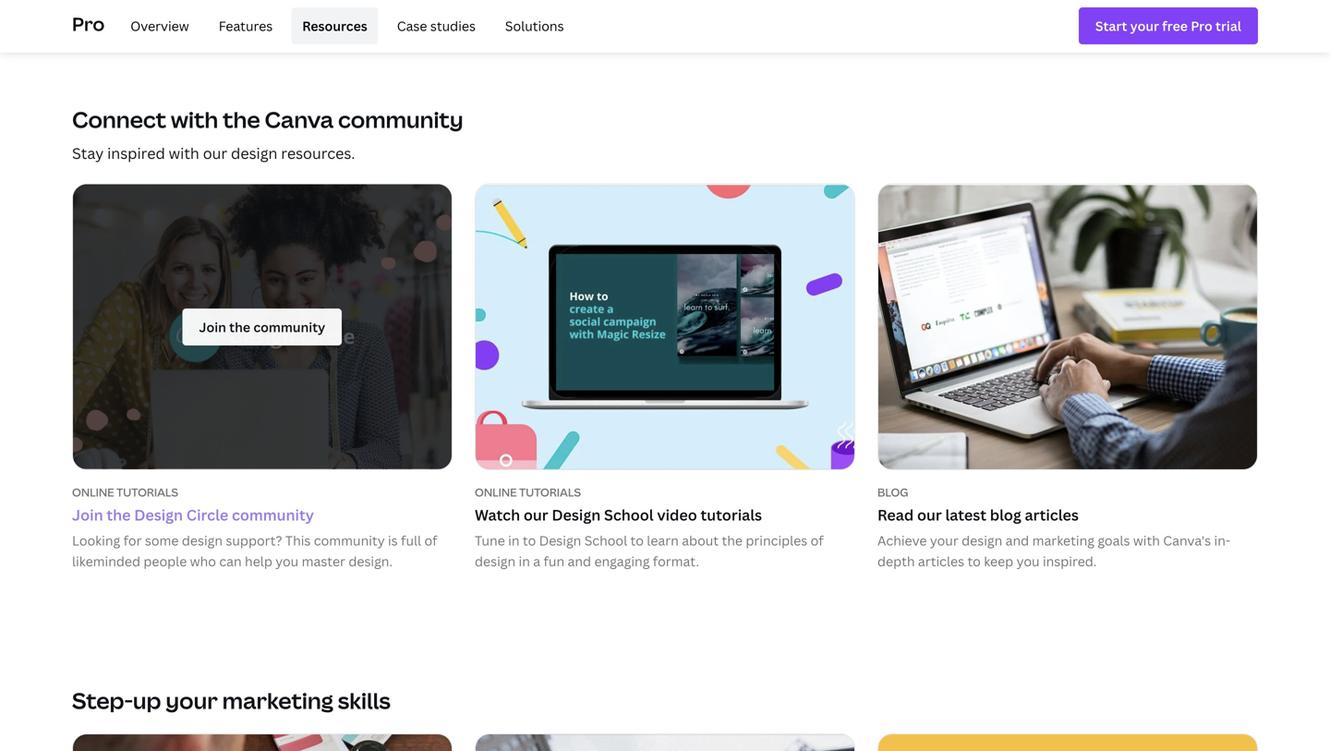 Task type: describe. For each thing, give the bounding box(es) containing it.
tune in to design school to learn about the principles of design in a fun and engaging format.
[[475, 532, 824, 570]]

pro
[[72, 11, 105, 36]]

read
[[878, 505, 914, 525]]

overview
[[130, 17, 189, 34]]

join
[[72, 505, 103, 525]]

case
[[397, 17, 427, 34]]

0 vertical spatial in
[[508, 532, 520, 549]]

some
[[145, 532, 179, 549]]

who
[[190, 553, 216, 570]]

blog
[[878, 485, 909, 500]]

community inside connect with the canva community stay inspired with our design resources.
[[338, 104, 463, 134]]

community for this
[[314, 532, 385, 549]]

connect
[[72, 104, 166, 134]]

school inside 'online tutorials watch our design school video tutorials'
[[604, 505, 654, 525]]

of inside tune in to design school to learn about the principles of design in a fun and engaging format.
[[811, 532, 824, 549]]

tutorials for our
[[519, 485, 581, 500]]

you inside looking for some design support? this community is full of likeminded people who can help you master design.
[[276, 553, 299, 570]]

our inside blog read our latest blog articles
[[917, 505, 942, 525]]

design inside achieve your design and marketing goals with canva's in- depth articles to keep you inspired.
[[962, 532, 1003, 549]]

support?
[[226, 532, 282, 549]]

help
[[245, 553, 272, 570]]

and inside tune in to design school to learn about the principles of design in a fun and engaging format.
[[568, 553, 591, 570]]

this
[[285, 532, 311, 549]]

resources
[[302, 17, 367, 34]]

design inside tune in to design school to learn about the principles of design in a fun and engaging format.
[[539, 532, 581, 549]]

articles inside blog read our latest blog articles
[[1025, 505, 1079, 525]]

master
[[302, 553, 345, 570]]

overview link
[[119, 7, 200, 44]]

resources.
[[281, 143, 355, 163]]

resources link
[[291, 7, 379, 44]]

canva's
[[1163, 532, 1211, 549]]

features
[[219, 17, 273, 34]]

design for circle
[[134, 505, 183, 525]]

tune
[[475, 532, 505, 549]]

design.
[[349, 553, 393, 570]]

in-
[[1214, 532, 1231, 549]]

full
[[401, 532, 421, 549]]

studies
[[430, 17, 476, 34]]

stay
[[72, 143, 104, 163]]

pro element
[[72, 0, 1258, 52]]

of inside looking for some design support? this community is full of likeminded people who can help you master design.
[[425, 532, 438, 549]]

a
[[533, 553, 541, 570]]

online tutorials watch our design school video tutorials
[[475, 485, 762, 525]]

watch
[[475, 505, 520, 525]]

inspired
[[107, 143, 165, 163]]

engaging
[[594, 553, 650, 570]]

skills
[[338, 686, 391, 716]]

design for school
[[552, 505, 601, 525]]

learn
[[647, 532, 679, 549]]

goals
[[1098, 532, 1130, 549]]

our inside connect with the canva community stay inspired with our design resources.
[[203, 143, 227, 163]]



Task type: vqa. For each thing, say whether or not it's contained in the screenshot.
MENU BAR on the top left of page containing Overview
yes



Task type: locate. For each thing, give the bounding box(es) containing it.
school
[[604, 505, 654, 525], [585, 532, 627, 549]]

and right the 'fun'
[[568, 553, 591, 570]]

marketing left skills
[[222, 686, 333, 716]]

1 horizontal spatial our
[[524, 505, 548, 525]]

0 horizontal spatial articles
[[918, 553, 965, 570]]

1 vertical spatial marketing
[[222, 686, 333, 716]]

menu bar
[[112, 7, 575, 44]]

community up resources.
[[338, 104, 463, 134]]

marketing
[[1033, 532, 1095, 549], [222, 686, 333, 716]]

online tutorials join the design circle community
[[72, 485, 314, 525]]

0 horizontal spatial online
[[72, 485, 114, 500]]

case studies
[[397, 17, 476, 34]]

the inside tune in to design school to learn about the principles of design in a fun and engaging format.
[[722, 532, 743, 549]]

blog read our latest blog articles
[[878, 485, 1079, 525]]

tutorials for the
[[116, 485, 178, 500]]

the up for on the bottom of the page
[[107, 505, 131, 525]]

0 vertical spatial marketing
[[1033, 532, 1095, 549]]

2 you from the left
[[1017, 553, 1040, 570]]

1 horizontal spatial tutorials
[[519, 485, 581, 500]]

2 vertical spatial the
[[722, 532, 743, 549]]

menu bar containing overview
[[112, 7, 575, 44]]

tutorials up watch
[[519, 485, 581, 500]]

1 horizontal spatial online
[[475, 485, 517, 500]]

0 vertical spatial your
[[930, 532, 959, 549]]

1 horizontal spatial articles
[[1025, 505, 1079, 525]]

0 horizontal spatial of
[[425, 532, 438, 549]]

looking for some design support? this community is full of likeminded people who can help you master design.
[[72, 532, 438, 570]]

your inside achieve your design and marketing goals with canva's in- depth articles to keep you inspired.
[[930, 532, 959, 549]]

2 horizontal spatial tutorials
[[701, 505, 762, 525]]

depth
[[878, 553, 915, 570]]

solutions
[[505, 17, 564, 34]]

1 vertical spatial your
[[166, 686, 218, 716]]

online for join
[[72, 485, 114, 500]]

can
[[219, 553, 242, 570]]

to up 'engaging'
[[631, 532, 644, 549]]

keep
[[984, 553, 1014, 570]]

achieve
[[878, 532, 927, 549]]

0 horizontal spatial you
[[276, 553, 299, 570]]

2 vertical spatial community
[[314, 532, 385, 549]]

design
[[231, 143, 278, 163], [182, 532, 223, 549], [962, 532, 1003, 549], [475, 553, 516, 570]]

your right up on the bottom of page
[[166, 686, 218, 716]]

to inside achieve your design and marketing goals with canva's in- depth articles to keep you inspired.
[[968, 553, 981, 570]]

with inside achieve your design and marketing goals with canva's in- depth articles to keep you inspired.
[[1133, 532, 1160, 549]]

0 horizontal spatial tutorials
[[116, 485, 178, 500]]

menu bar inside pro element
[[112, 7, 575, 44]]

1 you from the left
[[276, 553, 299, 570]]

marketing up inspired.
[[1033, 532, 1095, 549]]

canva
[[265, 104, 334, 134]]

online up watch
[[475, 485, 517, 500]]

0 horizontal spatial to
[[523, 532, 536, 549]]

our inside 'online tutorials watch our design school video tutorials'
[[524, 505, 548, 525]]

2 horizontal spatial to
[[968, 553, 981, 570]]

tutorials up some
[[116, 485, 178, 500]]

1 vertical spatial in
[[519, 553, 530, 570]]

1 horizontal spatial you
[[1017, 553, 1040, 570]]

case studies link
[[386, 7, 487, 44]]

0 horizontal spatial and
[[568, 553, 591, 570]]

step-up your marketing skills
[[72, 686, 391, 716]]

about
[[682, 532, 719, 549]]

video
[[657, 505, 697, 525]]

the
[[223, 104, 260, 134], [107, 505, 131, 525], [722, 532, 743, 549]]

0 vertical spatial with
[[171, 104, 218, 134]]

to
[[523, 532, 536, 549], [631, 532, 644, 549], [968, 553, 981, 570]]

2 horizontal spatial the
[[722, 532, 743, 549]]

inspired.
[[1043, 553, 1097, 570]]

your down latest
[[930, 532, 959, 549]]

of
[[425, 532, 438, 549], [811, 532, 824, 549]]

looking
[[72, 532, 120, 549]]

of right full
[[425, 532, 438, 549]]

to up the a
[[523, 532, 536, 549]]

0 vertical spatial school
[[604, 505, 654, 525]]

0 horizontal spatial our
[[203, 143, 227, 163]]

1 vertical spatial with
[[169, 143, 199, 163]]

of right principles
[[811, 532, 824, 549]]

1 online from the left
[[72, 485, 114, 500]]

with
[[171, 104, 218, 134], [169, 143, 199, 163], [1133, 532, 1160, 549]]

design inside 'online tutorials watch our design school video tutorials'
[[552, 505, 601, 525]]

0 vertical spatial articles
[[1025, 505, 1079, 525]]

community inside looking for some design support? this community is full of likeminded people who can help you master design.
[[314, 532, 385, 549]]

school up 'engaging'
[[585, 532, 627, 549]]

you inside achieve your design and marketing goals with canva's in- depth articles to keep you inspired.
[[1017, 553, 1040, 570]]

up
[[133, 686, 161, 716]]

likeminded
[[72, 553, 140, 570]]

0 vertical spatial and
[[1006, 532, 1029, 549]]

1 horizontal spatial and
[[1006, 532, 1029, 549]]

1 of from the left
[[425, 532, 438, 549]]

2 of from the left
[[811, 532, 824, 549]]

online up join
[[72, 485, 114, 500]]

design down the tune
[[475, 553, 516, 570]]

marketing inside achieve your design and marketing goals with canva's in- depth articles to keep you inspired.
[[1033, 532, 1095, 549]]

and
[[1006, 532, 1029, 549], [568, 553, 591, 570]]

format.
[[653, 553, 699, 570]]

is
[[388, 532, 398, 549]]

2 vertical spatial with
[[1133, 532, 1160, 549]]

and up keep
[[1006, 532, 1029, 549]]

online for watch
[[475, 485, 517, 500]]

community up design. at the bottom of page
[[314, 532, 385, 549]]

0 horizontal spatial your
[[166, 686, 218, 716]]

online
[[72, 485, 114, 500], [475, 485, 517, 500]]

design down canva
[[231, 143, 278, 163]]

2 online from the left
[[475, 485, 517, 500]]

design inside looking for some design support? this community is full of likeminded people who can help you master design.
[[182, 532, 223, 549]]

community inside "online tutorials join the design circle community"
[[232, 505, 314, 525]]

our right read
[[917, 505, 942, 525]]

features link
[[208, 7, 284, 44]]

people
[[144, 553, 187, 570]]

your
[[930, 532, 959, 549], [166, 686, 218, 716]]

articles inside achieve your design and marketing goals with canva's in- depth articles to keep you inspired.
[[918, 553, 965, 570]]

tutorials
[[116, 485, 178, 500], [519, 485, 581, 500], [701, 505, 762, 525]]

community for circle
[[232, 505, 314, 525]]

you down this
[[276, 553, 299, 570]]

online inside 'online tutorials watch our design school video tutorials'
[[475, 485, 517, 500]]

the right about
[[722, 532, 743, 549]]

design inside tune in to design school to learn about the principles of design in a fun and engaging format.
[[475, 553, 516, 570]]

our
[[203, 143, 227, 163], [524, 505, 548, 525], [917, 505, 942, 525]]

community up support?
[[232, 505, 314, 525]]

in
[[508, 532, 520, 549], [519, 553, 530, 570]]

0 vertical spatial the
[[223, 104, 260, 134]]

0 horizontal spatial the
[[107, 505, 131, 525]]

1 vertical spatial the
[[107, 505, 131, 525]]

design up keep
[[962, 532, 1003, 549]]

1 horizontal spatial your
[[930, 532, 959, 549]]

solutions link
[[494, 7, 575, 44]]

1 vertical spatial and
[[568, 553, 591, 570]]

and inside achieve your design and marketing goals with canva's in- depth articles to keep you inspired.
[[1006, 532, 1029, 549]]

school inside tune in to design school to learn about the principles of design in a fun and engaging format.
[[585, 532, 627, 549]]

blog
[[990, 505, 1022, 525]]

connect with the canva community stay inspired with our design resources.
[[72, 104, 463, 163]]

with right connect
[[171, 104, 218, 134]]

design inside "online tutorials join the design circle community"
[[134, 505, 183, 525]]

articles
[[1025, 505, 1079, 525], [918, 553, 965, 570]]

the left canva
[[223, 104, 260, 134]]

1 horizontal spatial the
[[223, 104, 260, 134]]

articles down achieve
[[918, 553, 965, 570]]

tutorials up about
[[701, 505, 762, 525]]

design inside connect with the canva community stay inspired with our design resources.
[[231, 143, 278, 163]]

0 vertical spatial community
[[338, 104, 463, 134]]

design
[[134, 505, 183, 525], [552, 505, 601, 525], [539, 532, 581, 549]]

online inside "online tutorials join the design circle community"
[[72, 485, 114, 500]]

design up the who
[[182, 532, 223, 549]]

latest
[[946, 505, 987, 525]]

step-
[[72, 686, 133, 716]]

with right 'goals'
[[1133, 532, 1160, 549]]

circle
[[186, 505, 228, 525]]

principles
[[746, 532, 808, 549]]

the inside connect with the canva community stay inspired with our design resources.
[[223, 104, 260, 134]]

tutorials inside "online tutorials join the design circle community"
[[116, 485, 178, 500]]

community
[[338, 104, 463, 134], [232, 505, 314, 525], [314, 532, 385, 549]]

1 vertical spatial community
[[232, 505, 314, 525]]

in right the tune
[[508, 532, 520, 549]]

1 vertical spatial articles
[[918, 553, 965, 570]]

with right inspired
[[169, 143, 199, 163]]

achieve your design and marketing goals with canva's in- depth articles to keep you inspired.
[[878, 532, 1231, 570]]

you
[[276, 553, 299, 570], [1017, 553, 1040, 570]]

1 vertical spatial school
[[585, 532, 627, 549]]

our right watch
[[524, 505, 548, 525]]

1 horizontal spatial marketing
[[1033, 532, 1095, 549]]

articles up achieve your design and marketing goals with canva's in- depth articles to keep you inspired.
[[1025, 505, 1079, 525]]

you right keep
[[1017, 553, 1040, 570]]

in left the a
[[519, 553, 530, 570]]

fun
[[544, 553, 565, 570]]

1 horizontal spatial to
[[631, 532, 644, 549]]

1 horizontal spatial of
[[811, 532, 824, 549]]

the inside "online tutorials join the design circle community"
[[107, 505, 131, 525]]

0 horizontal spatial marketing
[[222, 686, 333, 716]]

school up tune in to design school to learn about the principles of design in a fun and engaging format.
[[604, 505, 654, 525]]

our right inspired
[[203, 143, 227, 163]]

2 horizontal spatial our
[[917, 505, 942, 525]]

for
[[123, 532, 142, 549]]

to left keep
[[968, 553, 981, 570]]

start your free pro trial image
[[1096, 16, 1242, 36]]



